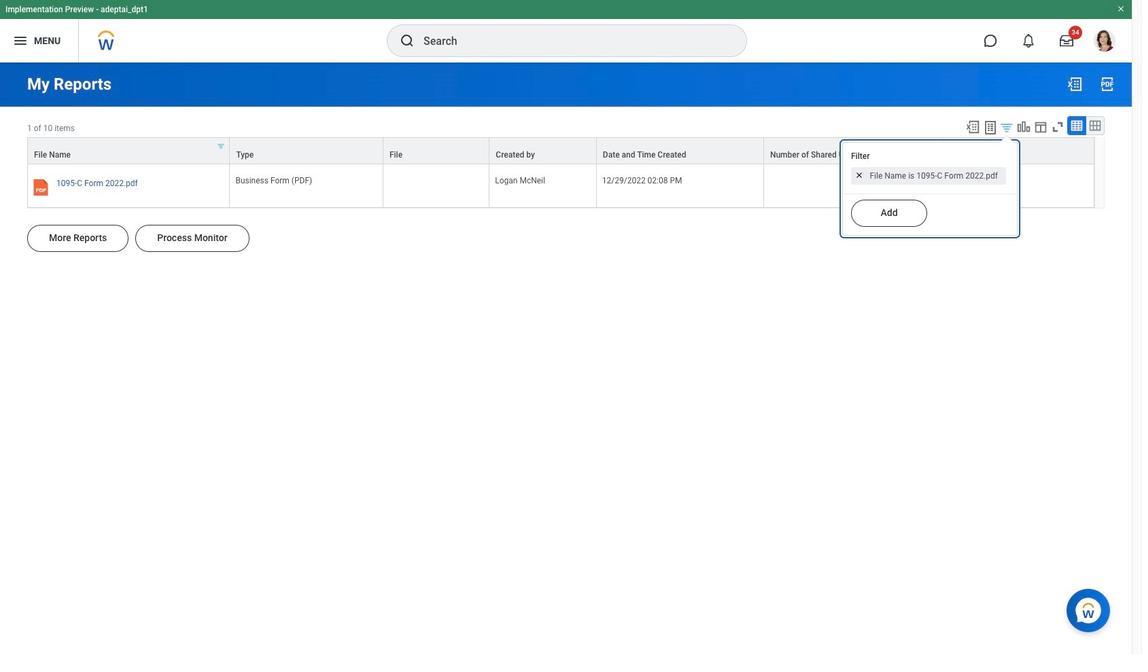 Task type: describe. For each thing, give the bounding box(es) containing it.
view printable version (pdf) image
[[1099, 76, 1116, 92]]

inbox large image
[[1060, 34, 1074, 48]]

table image
[[1070, 119, 1084, 133]]

notifications large image
[[1022, 34, 1035, 48]]

search image
[[399, 33, 415, 49]]

filter image
[[217, 142, 225, 150]]

export to excel image
[[965, 120, 980, 135]]

export to worksheets image
[[982, 120, 999, 136]]



Task type: vqa. For each thing, say whether or not it's contained in the screenshot.
the 'justify' icon
yes



Task type: locate. For each thing, give the bounding box(es) containing it.
cell
[[383, 165, 490, 208], [764, 165, 942, 208]]

fullscreen image
[[1050, 120, 1065, 135]]

justify image
[[12, 33, 29, 49]]

export to excel image
[[1067, 76, 1083, 92]]

close environment banner image
[[1117, 5, 1125, 13]]

click to view/edit grid preferences image
[[1033, 120, 1048, 135]]

banner
[[0, 0, 1132, 63]]

expand table image
[[1089, 119, 1102, 133]]

1 row from the top
[[27, 137, 1095, 165]]

1 horizontal spatial cell
[[764, 165, 942, 208]]

main content
[[0, 63, 1132, 271]]

select to filter grid data image
[[999, 120, 1014, 135]]

profile logan mcneil image
[[1094, 30, 1116, 54]]

Search Workday  search field
[[424, 26, 719, 56]]

toolbar
[[959, 116, 1105, 137]]

2 row from the top
[[27, 165, 1095, 208]]

my reports - expand/collapse chart image
[[1016, 120, 1031, 135]]

x image
[[856, 171, 864, 180]]

2 cell from the left
[[764, 165, 942, 208]]

1 cell from the left
[[383, 165, 490, 208]]

0 horizontal spatial cell
[[383, 165, 490, 208]]

row
[[27, 137, 1095, 165], [27, 165, 1095, 208]]

dialog
[[842, 129, 1018, 236]]



